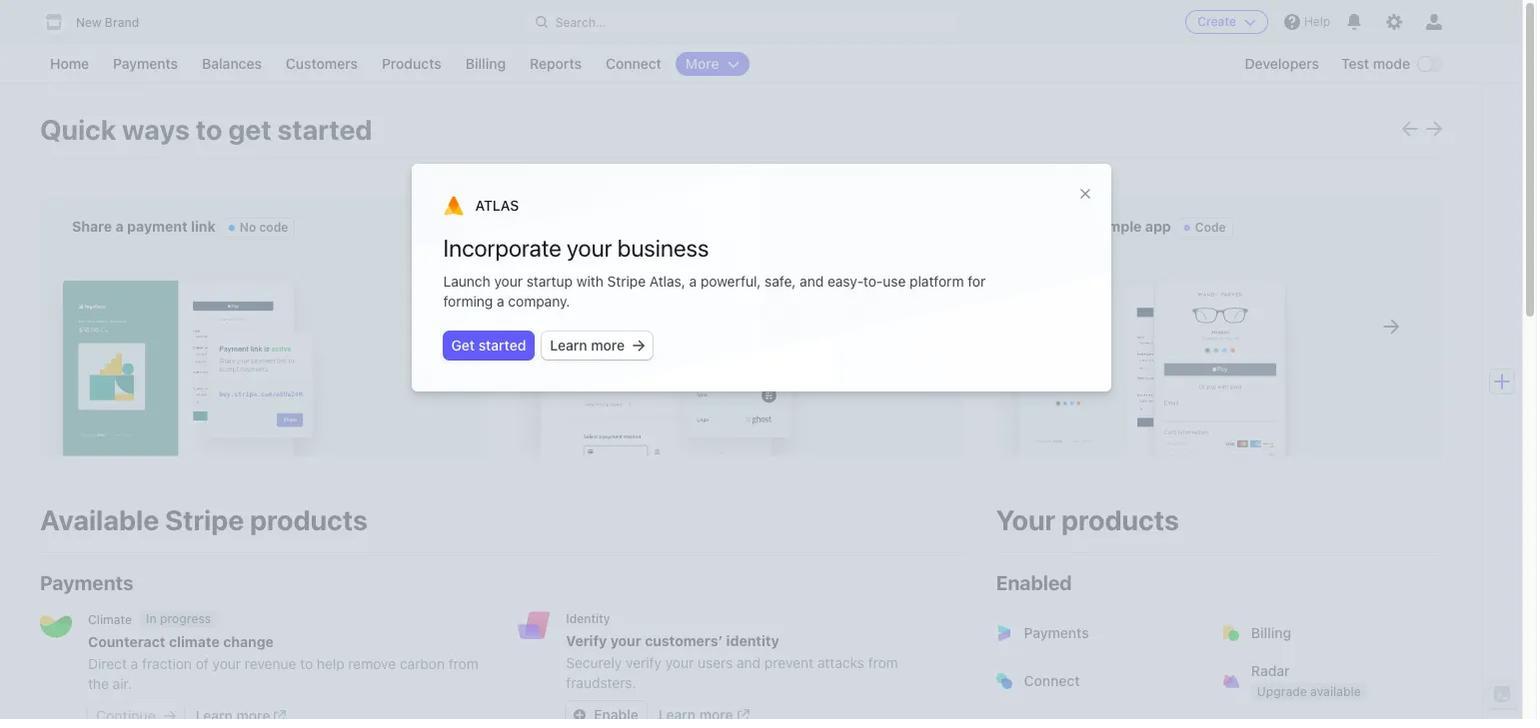Task type: locate. For each thing, give the bounding box(es) containing it.
connect link
[[596, 52, 671, 76], [984, 658, 1215, 706]]

svg image right the "more"
[[633, 340, 645, 352]]

more button
[[675, 52, 749, 76]]

customers'
[[645, 633, 723, 650]]

1 horizontal spatial no code
[[681, 220, 730, 235]]

sample
[[1092, 218, 1142, 235]]

ways
[[122, 113, 190, 146]]

code right link
[[259, 220, 288, 235]]

toolbar
[[1402, 120, 1442, 139]]

from right carbon
[[448, 656, 479, 673]]

balances
[[202, 55, 262, 72]]

get started button
[[443, 332, 534, 360]]

and down identity
[[737, 655, 761, 672]]

payment
[[127, 218, 188, 235]]

with
[[576, 273, 603, 290]]

upgrade
[[1257, 685, 1307, 700]]

easy-
[[827, 273, 863, 290]]

your
[[567, 234, 612, 262], [494, 273, 523, 290], [610, 633, 641, 650], [665, 655, 694, 672], [212, 656, 241, 673]]

and right safe,
[[800, 273, 824, 290]]

new brand
[[76, 15, 139, 30]]

started down customers link
[[277, 113, 372, 146]]

in progress
[[146, 612, 211, 627]]

started
[[277, 113, 372, 146], [478, 337, 526, 354]]

1 vertical spatial to
[[300, 656, 313, 673]]

billing link left reports "link"
[[455, 52, 516, 76]]

stripe
[[607, 273, 646, 290], [165, 504, 244, 537]]

2 code from the left
[[701, 220, 730, 235]]

climate
[[169, 634, 220, 651]]

1 horizontal spatial from
[[868, 655, 898, 672]]

0 horizontal spatial and
[[737, 655, 761, 672]]

svg image down fraudsters. in the left of the page
[[574, 710, 586, 720]]

a right share
[[116, 218, 124, 235]]

securely
[[566, 655, 622, 672]]

Search… search field
[[523, 9, 959, 34]]

1 vertical spatial payments link
[[984, 610, 1215, 658]]

0 horizontal spatial billing link
[[455, 52, 516, 76]]

your right the of
[[212, 656, 241, 673]]

no right invoice
[[681, 220, 698, 235]]

1 horizontal spatial billing
[[1251, 625, 1291, 642]]

to left help
[[300, 656, 313, 673]]

payments down brand
[[113, 55, 178, 72]]

send an invoice
[[550, 218, 658, 235]]

get started
[[451, 337, 526, 354]]

payments down enabled
[[1024, 625, 1089, 642]]

products
[[250, 504, 368, 537], [1061, 504, 1179, 537]]

1 no code from the left
[[240, 220, 288, 235]]

shift section content right image
[[1426, 120, 1442, 136]]

invoice
[[609, 218, 658, 235]]

reports link
[[520, 52, 592, 76]]

1 horizontal spatial no
[[681, 220, 698, 235]]

counteract climate change direct a fraction of your revenue to help remove carbon from the air.
[[88, 634, 479, 693]]

billing up the radar
[[1251, 625, 1291, 642]]

0 vertical spatial billing link
[[455, 52, 516, 76]]

and inside launch your startup with stripe atlas, a powerful, safe, and easy-to-use platform for forming a company.
[[800, 273, 824, 290]]

billing left reports
[[465, 55, 506, 72]]

home link
[[40, 52, 99, 76]]

started right get
[[478, 337, 526, 354]]

1 no from the left
[[240, 220, 256, 235]]

available
[[40, 504, 159, 537]]

0 horizontal spatial code
[[259, 220, 288, 235]]

payments link down brand
[[103, 52, 188, 76]]

products link
[[372, 52, 451, 76]]

attacks
[[817, 655, 864, 672]]

no code right link
[[240, 220, 288, 235]]

link
[[191, 218, 216, 235]]

connect
[[606, 55, 661, 72], [1024, 673, 1080, 690]]

revenue
[[245, 656, 296, 673]]

to inside counteract climate change direct a fraction of your revenue to help remove carbon from the air.
[[300, 656, 313, 673]]

0 vertical spatial stripe
[[607, 273, 646, 290]]

0 horizontal spatial billing
[[465, 55, 506, 72]]

share
[[72, 218, 112, 235]]

counteract
[[88, 634, 165, 651]]

try
[[1028, 218, 1051, 235]]

1 horizontal spatial code
[[701, 220, 730, 235]]

atlas
[[475, 197, 519, 214]]

learn more link
[[542, 332, 653, 360]]

your down incorporate
[[494, 273, 523, 290]]

1 horizontal spatial svg image
[[633, 340, 645, 352]]

quick ways to get started
[[40, 113, 372, 146]]

forming
[[443, 293, 493, 310]]

0 horizontal spatial no code
[[240, 220, 288, 235]]

payments link
[[103, 52, 188, 76], [984, 610, 1215, 658]]

no code up powerful,
[[681, 220, 730, 235]]

for
[[968, 273, 986, 290]]

no right link
[[240, 220, 256, 235]]

identity verify your customers' identity securely verify your users and prevent attacks from fraudsters.
[[566, 612, 898, 692]]

from right attacks
[[868, 655, 898, 672]]

1 horizontal spatial started
[[478, 337, 526, 354]]

enabled
[[996, 572, 1072, 595]]

1 horizontal spatial stripe
[[607, 273, 646, 290]]

a right atlas,
[[689, 273, 697, 290]]

and
[[800, 273, 824, 290], [737, 655, 761, 672]]

billing link up radar upgrade available
[[1211, 610, 1442, 658]]

payments up climate
[[40, 572, 134, 595]]

brand
[[105, 15, 139, 30]]

1 horizontal spatial connect
[[1024, 673, 1080, 690]]

0 vertical spatial billing
[[465, 55, 506, 72]]

an
[[589, 218, 605, 235]]

no code
[[240, 220, 288, 235], [681, 220, 730, 235]]

shift section content left image
[[1402, 120, 1418, 136]]

0 vertical spatial connect link
[[596, 52, 671, 76]]

your inside counteract climate change direct a fraction of your revenue to help remove carbon from the air.
[[212, 656, 241, 673]]

2 no from the left
[[681, 220, 698, 235]]

create button
[[1186, 10, 1268, 34]]

1 horizontal spatial to
[[300, 656, 313, 673]]

test mode
[[1341, 55, 1410, 72]]

your up verify
[[610, 633, 641, 650]]

products
[[382, 55, 441, 72]]

payments link down enabled
[[984, 610, 1215, 658]]

2 no code from the left
[[681, 220, 730, 235]]

verify
[[566, 633, 607, 650]]

to
[[196, 113, 222, 146], [300, 656, 313, 673]]

0 horizontal spatial stripe
[[165, 504, 244, 537]]

share a payment link
[[72, 218, 216, 235]]

to left get at the top left of page
[[196, 113, 222, 146]]

code up powerful,
[[701, 220, 730, 235]]

air.
[[113, 676, 132, 693]]

0 horizontal spatial connect
[[606, 55, 661, 72]]

connect down search… at the left
[[606, 55, 661, 72]]

0 vertical spatial and
[[800, 273, 824, 290]]

payments
[[113, 55, 178, 72], [40, 572, 134, 595], [1024, 625, 1089, 642]]

your inside launch your startup with stripe atlas, a powerful, safe, and easy-to-use platform for forming a company.
[[494, 273, 523, 290]]

atlas,
[[649, 273, 685, 290]]

0 horizontal spatial svg image
[[574, 710, 586, 720]]

1 horizontal spatial products
[[1061, 504, 1179, 537]]

test
[[1341, 55, 1369, 72]]

1 vertical spatial started
[[478, 337, 526, 354]]

a down counteract
[[131, 656, 138, 673]]

0 vertical spatial svg image
[[633, 340, 645, 352]]

1 code from the left
[[259, 220, 288, 235]]

direct
[[88, 656, 127, 673]]

0 vertical spatial to
[[196, 113, 222, 146]]

in
[[146, 612, 157, 627]]

0 horizontal spatial no
[[240, 220, 256, 235]]

from
[[868, 655, 898, 672], [448, 656, 479, 673]]

no
[[240, 220, 256, 235], [681, 220, 698, 235]]

1 vertical spatial and
[[737, 655, 761, 672]]

a
[[116, 218, 124, 235], [1080, 218, 1088, 235], [689, 273, 697, 290], [497, 293, 504, 310], [131, 656, 138, 673]]

use
[[883, 273, 906, 290]]

code
[[259, 220, 288, 235], [701, 220, 730, 235]]

1 vertical spatial billing link
[[1211, 610, 1442, 658]]

search…
[[555, 14, 606, 29]]

1 vertical spatial connect link
[[984, 658, 1215, 706]]

and inside 'identity verify your customers' identity securely verify your users and prevent attacks from fraudsters.'
[[737, 655, 761, 672]]

1 horizontal spatial and
[[800, 273, 824, 290]]

svg image
[[633, 340, 645, 352], [574, 710, 586, 720]]

0 horizontal spatial started
[[277, 113, 372, 146]]

learn more
[[550, 337, 625, 354]]

0 horizontal spatial from
[[448, 656, 479, 673]]

connect down enabled
[[1024, 673, 1080, 690]]

1 vertical spatial billing
[[1251, 625, 1291, 642]]

0 horizontal spatial payments link
[[103, 52, 188, 76]]

create
[[1198, 14, 1236, 29]]

0 horizontal spatial to
[[196, 113, 222, 146]]

mode
[[1373, 55, 1410, 72]]

1 horizontal spatial connect link
[[984, 658, 1215, 706]]

launch
[[443, 273, 490, 290]]

0 horizontal spatial products
[[250, 504, 368, 537]]



Task type: vqa. For each thing, say whether or not it's contained in the screenshot.
"tax"
no



Task type: describe. For each thing, give the bounding box(es) containing it.
users
[[698, 655, 733, 672]]

home
[[50, 55, 89, 72]]

business
[[617, 234, 709, 262]]

developers
[[1245, 55, 1319, 72]]

code for share a payment link
[[259, 220, 288, 235]]

launch your startup with stripe atlas, a powerful, safe, and easy-to-use platform for forming a company.
[[443, 273, 986, 310]]

0 vertical spatial payments link
[[103, 52, 188, 76]]

identity
[[726, 633, 779, 650]]

and for safe,
[[800, 273, 824, 290]]

0 vertical spatial started
[[277, 113, 372, 146]]

1 vertical spatial payments
[[40, 572, 134, 595]]

new brand button
[[40, 8, 159, 36]]

your up with
[[567, 234, 612, 262]]

your
[[996, 504, 1056, 537]]

from inside counteract climate change direct a fraction of your revenue to help remove carbon from the air.
[[448, 656, 479, 673]]

powerful,
[[701, 273, 761, 290]]

radar upgrade available
[[1251, 663, 1361, 700]]

2 products from the left
[[1061, 504, 1179, 537]]

platform
[[910, 273, 964, 290]]

available stripe products
[[40, 504, 368, 537]]

get
[[451, 337, 475, 354]]

a inside counteract climate change direct a fraction of your revenue to help remove carbon from the air.
[[131, 656, 138, 673]]

startup
[[526, 273, 573, 290]]

change
[[223, 634, 274, 651]]

reports
[[530, 55, 582, 72]]

no code for send an invoice
[[681, 220, 730, 235]]

new
[[76, 15, 102, 30]]

1 vertical spatial stripe
[[165, 504, 244, 537]]

1 vertical spatial svg image
[[574, 710, 586, 720]]

out
[[1054, 218, 1077, 235]]

fraudsters.
[[566, 675, 636, 692]]

customers link
[[276, 52, 368, 76]]

company.
[[508, 293, 570, 310]]

started inside button
[[478, 337, 526, 354]]

help
[[317, 656, 344, 673]]

verify
[[626, 655, 662, 672]]

1 vertical spatial connect
[[1024, 673, 1080, 690]]

customers
[[286, 55, 358, 72]]

learn
[[550, 337, 587, 354]]

of
[[196, 656, 209, 673]]

quick
[[40, 113, 116, 146]]

fraction
[[142, 656, 192, 673]]

radar
[[1251, 663, 1290, 680]]

to-
[[863, 273, 883, 290]]

0 vertical spatial payments
[[113, 55, 178, 72]]

code for send an invoice
[[701, 220, 730, 235]]

1 horizontal spatial billing link
[[1211, 610, 1442, 658]]

more
[[591, 337, 625, 354]]

svg image
[[164, 711, 176, 720]]

carbon
[[400, 656, 445, 673]]

no for send an invoice
[[681, 220, 698, 235]]

incorporate your business
[[443, 234, 709, 262]]

a right "out"
[[1080, 218, 1088, 235]]

1 products from the left
[[250, 504, 368, 537]]

app
[[1145, 218, 1171, 235]]

no code for share a payment link
[[240, 220, 288, 235]]

balances link
[[192, 52, 272, 76]]

2 vertical spatial payments
[[1024, 625, 1089, 642]]

climate
[[88, 612, 132, 627]]

1 horizontal spatial payments link
[[984, 610, 1215, 658]]

your products
[[996, 504, 1179, 537]]

the
[[88, 676, 109, 693]]

0 horizontal spatial connect link
[[596, 52, 671, 76]]

progress
[[160, 612, 211, 627]]

send
[[550, 218, 585, 235]]

svg image inside the learn more link
[[633, 340, 645, 352]]

and for users
[[737, 655, 761, 672]]

0 vertical spatial connect
[[606, 55, 661, 72]]

code
[[1195, 220, 1226, 235]]

remove
[[348, 656, 396, 673]]

safe,
[[765, 273, 796, 290]]

incorporate
[[443, 234, 561, 262]]

your down customers'
[[665, 655, 694, 672]]

developers link
[[1235, 52, 1329, 76]]

from inside 'identity verify your customers' identity securely verify your users and prevent attacks from fraudsters.'
[[868, 655, 898, 672]]

more
[[685, 55, 719, 72]]

try out a sample app
[[1028, 218, 1171, 235]]

a right forming
[[497, 293, 504, 310]]

prevent
[[764, 655, 813, 672]]

identity
[[566, 612, 610, 627]]

stripe inside launch your startup with stripe atlas, a powerful, safe, and easy-to-use platform for forming a company.
[[607, 273, 646, 290]]

available
[[1310, 685, 1361, 700]]

no for share a payment link
[[240, 220, 256, 235]]



